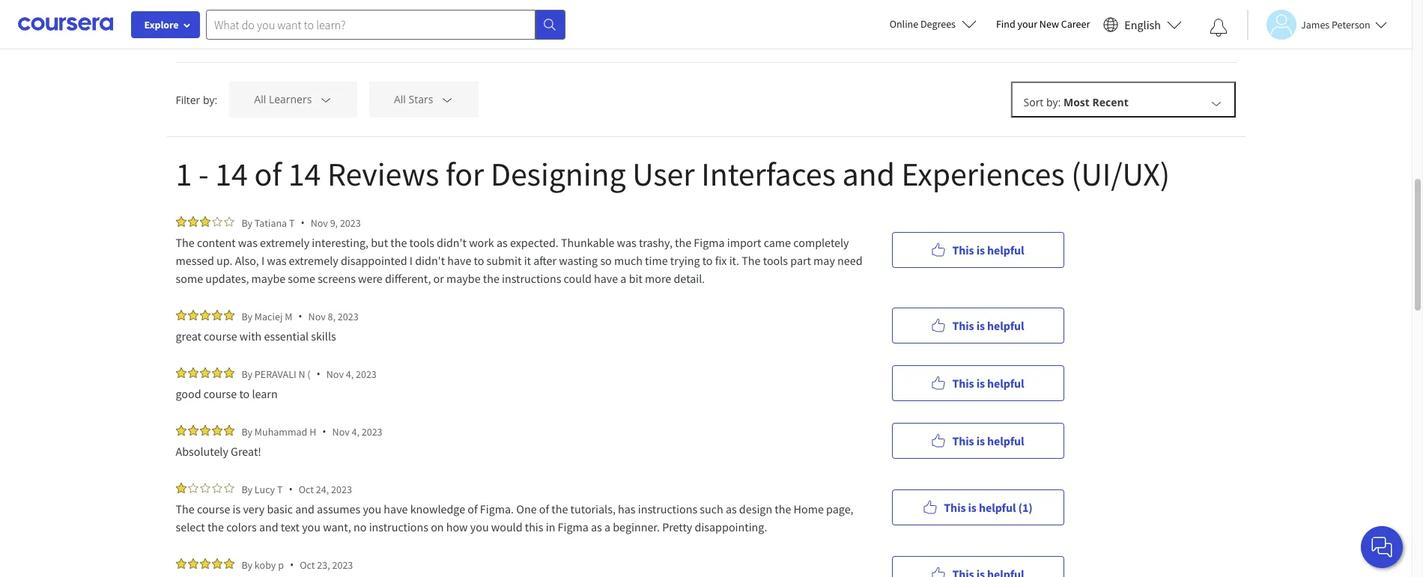 Task type: locate. For each thing, give the bounding box(es) containing it.
0 horizontal spatial was
[[238, 235, 258, 250]]

1 horizontal spatial have
[[447, 253, 471, 268]]

figma right 'in'
[[558, 520, 589, 535]]

the right the select
[[207, 520, 224, 535]]

want,
[[323, 520, 351, 535]]

explore
[[144, 18, 179, 31]]

koby
[[255, 558, 276, 572]]

2023
[[340, 216, 361, 230], [338, 310, 359, 323], [356, 367, 377, 381], [362, 425, 382, 439], [331, 483, 352, 496], [332, 558, 353, 572]]

by up with
[[242, 310, 253, 323]]

0 horizontal spatial chevron down image
[[319, 93, 333, 107]]

2 horizontal spatial instructions
[[638, 502, 698, 517]]

to left 'fix'
[[702, 253, 713, 268]]

the left 'home'
[[775, 502, 791, 517]]

submit
[[487, 253, 522, 268]]

2023 inside the by lucy t • oct 24, 2023
[[331, 483, 352, 496]]

of up tatiana
[[254, 154, 282, 195]]

by inside the by lucy t • oct 24, 2023
[[242, 483, 253, 496]]

extremely down tatiana
[[260, 235, 309, 250]]

or
[[433, 271, 444, 286]]

on
[[431, 520, 444, 535]]

• for the content was extremely interesting, but the tools didn't work as expected. thunkable was trashy, the figma import came completely messed up. also, i was extremely disappointed i didn't have to submit it after wasting so much time trying to fix it. the tools part may need some updates, maybe some screens were different, or maybe the instructions could have a bit more detail.
[[301, 216, 305, 230]]

1 all from the left
[[254, 92, 266, 107]]

have
[[447, 253, 471, 268], [594, 271, 618, 286], [384, 502, 408, 517]]

• right h on the left
[[322, 425, 326, 439]]

1 vertical spatial and
[[295, 502, 315, 517]]

2 vertical spatial and
[[259, 520, 278, 535]]

1 horizontal spatial i
[[410, 253, 413, 268]]

course up the select
[[197, 502, 230, 517]]

by muhammad h • nov 4, 2023
[[242, 425, 382, 439]]

3 by from the top
[[242, 367, 253, 381]]

0 vertical spatial 4,
[[346, 367, 354, 381]]

1 vertical spatial oct
[[300, 558, 315, 572]]

the right 'but' at the left top of the page
[[391, 235, 407, 250]]

2 all from the left
[[394, 92, 406, 107]]

all stars
[[394, 92, 433, 107]]

2023 inside the by muhammad h • nov 4, 2023
[[362, 425, 382, 439]]

instructions right no
[[369, 520, 428, 535]]

0 vertical spatial instructions
[[502, 271, 561, 286]]

1 vertical spatial have
[[594, 271, 618, 286]]

great!
[[231, 444, 261, 459]]

2023 for great course with essential skills
[[338, 310, 359, 323]]

by for to
[[242, 367, 253, 381]]

a left bit
[[621, 271, 627, 286]]

2 by from the top
[[242, 310, 253, 323]]

didn't up or
[[415, 253, 445, 268]]

the up the select
[[176, 502, 195, 517]]

by inside the by muhammad h • nov 4, 2023
[[242, 425, 253, 439]]

james peterson button
[[1247, 9, 1387, 39]]

2023 right h on the left
[[362, 425, 382, 439]]

have left 'knowledge'
[[384, 502, 408, 517]]

1 horizontal spatial maybe
[[446, 271, 481, 286]]

1 vertical spatial the
[[742, 253, 761, 268]]

by
[[242, 216, 253, 230], [242, 310, 253, 323], [242, 367, 253, 381], [242, 425, 253, 439], [242, 483, 253, 496], [242, 558, 253, 572]]

in
[[546, 520, 555, 535]]

nov for course
[[308, 310, 326, 323]]

1 horizontal spatial instructions
[[502, 271, 561, 286]]

star
[[221, 29, 242, 43]]

2 vertical spatial instructions
[[369, 520, 428, 535]]

2 this is helpful button from the top
[[892, 308, 1064, 343]]

0 vertical spatial and
[[842, 154, 895, 195]]

james
[[1301, 18, 1330, 31]]

by inside by peravali n ( • nov 4, 2023
[[242, 367, 253, 381]]

1 this is helpful button from the top
[[892, 232, 1064, 268]]

t right tatiana
[[289, 216, 295, 230]]

as inside "the content was extremely interesting, but the tools didn't work as expected. thunkable was trashy, the figma import came completely messed up. also, i was extremely disappointed i didn't have to submit it after wasting so much time trying to fix it. the tools part may need some updates, maybe some screens were different, or maybe the instructions could have a bit more detail."
[[497, 235, 508, 250]]

select
[[176, 520, 205, 535]]

course left with
[[204, 329, 237, 344]]

0 horizontal spatial by:
[[203, 93, 217, 107]]

some down messed
[[176, 271, 203, 286]]

24,
[[316, 483, 329, 496]]

2 vertical spatial as
[[591, 520, 602, 535]]

nov left 8,
[[308, 310, 326, 323]]

of
[[254, 154, 282, 195], [468, 502, 478, 517], [539, 502, 549, 517]]

0 horizontal spatial figma
[[558, 520, 589, 535]]

the
[[176, 235, 195, 250], [742, 253, 761, 268], [176, 502, 195, 517]]

helpful for basic
[[979, 500, 1016, 515]]

by inside the by tatiana t • nov 9, 2023
[[242, 216, 253, 230]]

by up great!
[[242, 425, 253, 439]]

• right (
[[317, 367, 320, 381]]

1 vertical spatial figma
[[558, 520, 589, 535]]

by left tatiana
[[242, 216, 253, 230]]

1 by from the top
[[242, 216, 253, 230]]

but
[[371, 235, 388, 250]]

interesting,
[[312, 235, 369, 250]]

have down work
[[447, 253, 471, 268]]

0 vertical spatial figma
[[694, 235, 725, 250]]

helpful inside button
[[979, 500, 1016, 515]]

2023 right the 9,
[[340, 216, 361, 230]]

1 vertical spatial didn't
[[415, 253, 445, 268]]

6 by from the top
[[242, 558, 253, 572]]

2 horizontal spatial have
[[594, 271, 618, 286]]

0 vertical spatial as
[[497, 235, 508, 250]]

instructions inside "the content was extremely interesting, but the tools didn't work as expected. thunkable was trashy, the figma import came completely messed up. also, i was extremely disappointed i didn't have to submit it after wasting so much time trying to fix it. the tools part may need some updates, maybe some screens were different, or maybe the instructions could have a bit more detail."
[[502, 271, 561, 286]]

14 right the -
[[215, 154, 248, 195]]

of right "one"
[[539, 502, 549, 517]]

by for was
[[242, 216, 253, 230]]

the inside the course is very basic and assumes you have knowledge of figma. one of the tutorials, has instructions such as design the home page, select the colors and text you want, no instructions on how you would this in figma as a beginner. pretty disappointing.
[[176, 502, 195, 517]]

2 vertical spatial the
[[176, 502, 195, 517]]

2023 right 24,
[[331, 483, 352, 496]]

figma inside the course is very basic and assumes you have knowledge of figma. one of the tutorials, has instructions such as design the home page, select the colors and text you want, no instructions on how you would this in figma as a beginner. pretty disappointing.
[[558, 520, 589, 535]]

didn't left work
[[437, 235, 467, 250]]

online degrees
[[890, 17, 956, 31]]

by left the koby
[[242, 558, 253, 572]]

nov right h on the left
[[332, 425, 350, 439]]

nov right (
[[326, 367, 344, 381]]

1 horizontal spatial you
[[363, 502, 381, 517]]

0 horizontal spatial some
[[176, 271, 203, 286]]

most
[[1064, 95, 1090, 109]]

2 horizontal spatial as
[[726, 502, 737, 517]]

2023 inside by maciej m • nov 8, 2023
[[338, 310, 359, 323]]

by for is
[[242, 483, 253, 496]]

was up also,
[[238, 235, 258, 250]]

all left learners
[[254, 92, 266, 107]]

course for great
[[204, 329, 237, 344]]

tutorials,
[[571, 502, 616, 517]]

colors
[[226, 520, 257, 535]]

some left screens
[[288, 271, 315, 286]]

1 horizontal spatial t
[[289, 216, 295, 230]]

filter
[[176, 93, 200, 107]]

oct left 23,
[[300, 558, 315, 572]]

1
[[176, 154, 192, 195]]

1 horizontal spatial of
[[468, 502, 478, 517]]

you right how
[[470, 520, 489, 535]]

oct for by lucy t • oct 24, 2023
[[299, 483, 314, 496]]

0 horizontal spatial i
[[261, 253, 265, 268]]

0 vertical spatial oct
[[299, 483, 314, 496]]

as up submit
[[497, 235, 508, 250]]

maybe
[[251, 271, 286, 286], [446, 271, 481, 286]]

tools down 'came'
[[763, 253, 788, 268]]

this for skills
[[952, 318, 974, 333]]

very
[[243, 502, 265, 517]]

tatiana
[[255, 216, 287, 230]]

0 horizontal spatial and
[[259, 520, 278, 535]]

by inside 'by koby p • oct 23, 2023'
[[242, 558, 253, 572]]

have down so
[[594, 271, 618, 286]]

nov inside the by muhammad h • nov 4, 2023
[[332, 425, 350, 439]]

1 horizontal spatial and
[[295, 502, 315, 517]]

0 horizontal spatial have
[[384, 502, 408, 517]]

course for the
[[197, 502, 230, 517]]

nov left the 9,
[[311, 216, 328, 230]]

2 vertical spatial have
[[384, 502, 408, 517]]

instructions
[[502, 271, 561, 286], [638, 502, 698, 517], [369, 520, 428, 535]]

0 horizontal spatial 14
[[215, 154, 248, 195]]

to left learn
[[239, 387, 250, 402]]

t inside the by lucy t • oct 24, 2023
[[277, 483, 283, 496]]

2 this is helpful from the top
[[952, 318, 1024, 333]]

instructions down it
[[502, 271, 561, 286]]

14 up the by tatiana t • nov 9, 2023 in the left top of the page
[[288, 154, 321, 195]]

t right the lucy
[[277, 483, 283, 496]]

lucy
[[255, 483, 275, 496]]

1 horizontal spatial 14
[[288, 154, 321, 195]]

4, right h on the left
[[352, 425, 360, 439]]

is inside button
[[968, 500, 977, 515]]

2023 inside by peravali n ( • nov 4, 2023
[[356, 367, 377, 381]]

the for messed
[[176, 235, 195, 250]]

• for the course is very basic and assumes you have knowledge of figma. one of the tutorials, has instructions such as design the home page, select the colors and text you want, no instructions on how you would this in figma as a beginner. pretty disappointing.
[[289, 482, 293, 497]]

2023 right (
[[356, 367, 377, 381]]

career
[[1061, 17, 1090, 31]]

to
[[474, 253, 484, 268], [702, 253, 713, 268], [239, 387, 250, 402]]

None search field
[[206, 9, 566, 39]]

different,
[[385, 271, 431, 286]]

nov for great!
[[332, 425, 350, 439]]

pretty
[[662, 520, 692, 535]]

nov inside by maciej m • nov 8, 2023
[[308, 310, 326, 323]]

1 vertical spatial instructions
[[638, 502, 698, 517]]

t for very
[[277, 483, 283, 496]]

show notifications image
[[1210, 19, 1228, 37]]

experiences
[[902, 154, 1065, 195]]

0 vertical spatial have
[[447, 253, 471, 268]]

0 horizontal spatial you
[[302, 520, 321, 535]]

such
[[700, 502, 723, 517]]

reviews
[[244, 29, 285, 43]]

course right good
[[204, 387, 237, 402]]

n
[[298, 367, 305, 381]]

and
[[842, 154, 895, 195], [295, 502, 315, 517], [259, 520, 278, 535]]

2 vertical spatial course
[[197, 502, 230, 517]]

8,
[[328, 310, 336, 323]]

0 vertical spatial the
[[176, 235, 195, 250]]

3 this is helpful button from the top
[[892, 365, 1064, 401]]

english
[[1125, 17, 1161, 32]]

0 vertical spatial a
[[621, 271, 627, 286]]

was right also,
[[267, 253, 286, 268]]

star image
[[212, 216, 222, 227], [224, 216, 234, 227], [188, 483, 198, 494], [200, 483, 210, 494], [212, 483, 222, 494], [224, 483, 234, 494]]

this is helpful button
[[892, 232, 1064, 268], [892, 308, 1064, 343], [892, 365, 1064, 401], [892, 423, 1064, 459]]

recent
[[1093, 95, 1129, 109]]

What do you want to learn? text field
[[206, 9, 536, 39]]

by koby p • oct 23, 2023
[[242, 558, 353, 572]]

0 horizontal spatial tools
[[409, 235, 434, 250]]

this for basic
[[944, 500, 966, 515]]

1 vertical spatial course
[[204, 387, 237, 402]]

were
[[358, 271, 383, 286]]

you up no
[[363, 502, 381, 517]]

1 vertical spatial t
[[277, 483, 283, 496]]

5 by from the top
[[242, 483, 253, 496]]

was
[[238, 235, 258, 250], [617, 235, 637, 250], [267, 253, 286, 268]]

0 horizontal spatial of
[[254, 154, 282, 195]]

2 horizontal spatial to
[[702, 253, 713, 268]]

the up messed
[[176, 235, 195, 250]]

3 this is helpful from the top
[[952, 376, 1024, 391]]

as up disappointing.
[[726, 502, 737, 517]]

1 horizontal spatial all
[[394, 92, 406, 107]]

1 horizontal spatial by:
[[1046, 95, 1061, 109]]

tools up 'different,'
[[409, 235, 434, 250]]

filled star image
[[188, 216, 198, 227], [200, 216, 210, 227], [176, 310, 186, 321], [188, 310, 198, 321], [212, 310, 222, 321], [176, 368, 186, 378], [212, 368, 222, 378], [224, 368, 234, 378], [188, 426, 198, 436], [176, 559, 186, 569], [188, 559, 198, 569], [200, 559, 210, 569], [224, 559, 234, 569]]

1 horizontal spatial tools
[[763, 253, 788, 268]]

by left the lucy
[[242, 483, 253, 496]]

by up learn
[[242, 367, 253, 381]]

2023 right 23,
[[332, 558, 353, 572]]

filled star image
[[176, 216, 186, 227], [200, 310, 210, 321], [224, 310, 234, 321], [188, 368, 198, 378], [200, 368, 210, 378], [176, 426, 186, 436], [200, 426, 210, 436], [212, 426, 222, 436], [224, 426, 234, 436], [176, 483, 186, 494], [212, 559, 222, 569]]

• for absolutely great!
[[322, 425, 326, 439]]

by inside by maciej m • nov 8, 2023
[[242, 310, 253, 323]]

oct left 24,
[[299, 483, 314, 496]]

2023 right 8,
[[338, 310, 359, 323]]

1 vertical spatial 4,
[[352, 425, 360, 439]]

all learners
[[254, 92, 312, 107]]

2 horizontal spatial and
[[842, 154, 895, 195]]

course inside the course is very basic and assumes you have knowledge of figma. one of the tutorials, has instructions such as design the home page, select the colors and text you want, no instructions on how you would this in figma as a beginner. pretty disappointing.
[[197, 502, 230, 517]]

maybe down also,
[[251, 271, 286, 286]]

by: right filter
[[203, 93, 217, 107]]

4 by from the top
[[242, 425, 253, 439]]

you right text
[[302, 520, 321, 535]]

oct
[[299, 483, 314, 496], [300, 558, 315, 572]]

instructions up pretty
[[638, 502, 698, 517]]

0 horizontal spatial as
[[497, 235, 508, 250]]

2 some from the left
[[288, 271, 315, 286]]

2023 for the content was extremely interesting, but the tools didn't work as expected. thunkable was trashy, the figma import came completely messed up. also, i was extremely disappointed i didn't have to submit it after wasting so much time trying to fix it. the tools part may need some updates, maybe some screens were different, or maybe the instructions could have a bit more detail.
[[340, 216, 361, 230]]

assumes
[[317, 502, 360, 517]]

design
[[739, 502, 772, 517]]

0 vertical spatial t
[[289, 216, 295, 230]]

to down work
[[474, 253, 484, 268]]

1 horizontal spatial some
[[288, 271, 315, 286]]

t
[[289, 216, 295, 230], [277, 483, 283, 496]]

the right it.
[[742, 253, 761, 268]]

• right p
[[290, 558, 294, 572]]

0 horizontal spatial a
[[605, 520, 611, 535]]

0 horizontal spatial t
[[277, 483, 283, 496]]

some
[[176, 271, 203, 286], [288, 271, 315, 286]]

nov inside the by tatiana t • nov 9, 2023
[[311, 216, 328, 230]]

good
[[176, 387, 201, 402]]

2023 for the course is very basic and assumes you have knowledge of figma. one of the tutorials, has instructions such as design the home page, select the colors and text you want, no instructions on how you would this in figma as a beginner. pretty disappointing.
[[331, 483, 352, 496]]

extremely up screens
[[289, 253, 338, 268]]

t inside the by tatiana t • nov 9, 2023
[[289, 216, 295, 230]]

by: right sort at right
[[1046, 95, 1061, 109]]

i
[[261, 253, 265, 268], [410, 253, 413, 268]]

• up basic
[[289, 482, 293, 497]]

chevron down image
[[319, 93, 333, 107], [1209, 97, 1223, 110]]

• right m
[[298, 309, 302, 324]]

this is helpful button for learn
[[892, 365, 1064, 401]]

1 horizontal spatial figma
[[694, 235, 725, 250]]

all for all learners
[[254, 92, 266, 107]]

1 14 from the left
[[215, 154, 248, 195]]

stars
[[409, 92, 433, 107]]

wasting
[[559, 253, 598, 268]]

all left stars
[[394, 92, 406, 107]]

i right also,
[[261, 253, 265, 268]]

1 horizontal spatial to
[[474, 253, 484, 268]]

this inside button
[[944, 500, 966, 515]]

so
[[600, 253, 612, 268]]

1 vertical spatial a
[[605, 520, 611, 535]]

2 maybe from the left
[[446, 271, 481, 286]]

0 horizontal spatial all
[[254, 92, 266, 107]]

this for interesting,
[[952, 242, 974, 257]]

as down tutorials,
[[591, 520, 602, 535]]

2023 inside the by tatiana t • nov 9, 2023
[[340, 216, 361, 230]]

1 horizontal spatial chevron down image
[[1209, 97, 1223, 110]]

nov for content
[[311, 216, 328, 230]]

more
[[645, 271, 671, 286]]

the
[[391, 235, 407, 250], [675, 235, 692, 250], [483, 271, 500, 286], [552, 502, 568, 517], [775, 502, 791, 517], [207, 520, 224, 535]]

• left the 9,
[[301, 216, 305, 230]]

of up how
[[468, 502, 478, 517]]

all
[[254, 92, 266, 107], [394, 92, 406, 107]]

chevron down image
[[440, 93, 454, 107]]

1 vertical spatial tools
[[763, 253, 788, 268]]

1 some from the left
[[176, 271, 203, 286]]

was up much
[[617, 235, 637, 250]]

one
[[516, 502, 537, 517]]

0 vertical spatial course
[[204, 329, 237, 344]]

you
[[363, 502, 381, 517], [302, 520, 321, 535], [470, 520, 489, 535]]

1 vertical spatial as
[[726, 502, 737, 517]]

page,
[[826, 502, 854, 517]]

learn
[[252, 387, 278, 402]]

good course to learn
[[176, 387, 278, 402]]

oct inside 'by koby p • oct 23, 2023'
[[300, 558, 315, 572]]

1 horizontal spatial was
[[267, 253, 286, 268]]

figma up 'fix'
[[694, 235, 725, 250]]

4 this is helpful button from the top
[[892, 423, 1064, 459]]

1 this is helpful from the top
[[952, 242, 1024, 257]]

4, right (
[[346, 367, 354, 381]]

oct inside the by lucy t • oct 24, 2023
[[299, 483, 314, 496]]

0 horizontal spatial maybe
[[251, 271, 286, 286]]

maybe right or
[[446, 271, 481, 286]]

how
[[446, 520, 468, 535]]

the for design
[[176, 502, 195, 517]]

great course with essential skills
[[176, 329, 339, 344]]

a down tutorials,
[[605, 520, 611, 535]]

i up 'different,'
[[410, 253, 413, 268]]

1 - 14 of 14 reviews for designing user interfaces and experiences (ui/ux)
[[176, 154, 1170, 195]]

1 horizontal spatial a
[[621, 271, 627, 286]]

coursera image
[[18, 12, 113, 36]]



Task type: describe. For each thing, give the bounding box(es) containing it.
a inside the course is very basic and assumes you have knowledge of figma. one of the tutorials, has instructions such as design the home page, select the colors and text you want, no instructions on how you would this in figma as a beginner. pretty disappointing.
[[605, 520, 611, 535]]

helpful for skills
[[987, 318, 1024, 333]]

4 this is helpful from the top
[[952, 433, 1024, 448]]

the course is very basic and assumes you have knowledge of figma. one of the tutorials, has instructions such as design the home page, select the colors and text you want, no instructions on how you would this in figma as a beginner. pretty disappointing.
[[176, 502, 856, 535]]

chevron down image inside all learners button
[[319, 93, 333, 107]]

essential
[[264, 329, 309, 344]]

completely
[[794, 235, 849, 250]]

with
[[240, 329, 262, 344]]

would
[[491, 520, 523, 535]]

1 horizontal spatial as
[[591, 520, 602, 535]]

2 horizontal spatial of
[[539, 502, 549, 517]]

this is helpful button for extremely
[[892, 232, 1064, 268]]

is for great course with essential skills
[[977, 318, 985, 333]]

this is helpful button for essential
[[892, 308, 1064, 343]]

may
[[814, 253, 835, 268]]

chat with us image
[[1370, 536, 1394, 560]]

it
[[524, 253, 531, 268]]

this is helpful (1)
[[944, 500, 1033, 515]]

2 horizontal spatial was
[[617, 235, 637, 250]]

is inside the course is very basic and assumes you have knowledge of figma. one of the tutorials, has instructions such as design the home page, select the colors and text you want, no instructions on how you would this in figma as a beginner. pretty disappointing.
[[233, 502, 241, 517]]

t for extremely
[[289, 216, 295, 230]]

home
[[794, 502, 824, 517]]

bit
[[629, 271, 643, 286]]

oct for by koby p • oct 23, 2023
[[300, 558, 315, 572]]

have inside the course is very basic and assumes you have knowledge of figma. one of the tutorials, has instructions such as design the home page, select the colors and text you want, no instructions on how you would this in figma as a beginner. pretty disappointing.
[[384, 502, 408, 517]]

it.
[[729, 253, 739, 268]]

helpful for interesting,
[[987, 242, 1024, 257]]

this is helpful for extremely
[[952, 242, 1024, 257]]

absolutely
[[176, 444, 228, 459]]

has
[[618, 502, 636, 517]]

by lucy t • oct 24, 2023
[[242, 482, 352, 497]]

online
[[890, 17, 919, 31]]

2 i from the left
[[410, 253, 413, 268]]

find your new career link
[[989, 15, 1098, 34]]

absolutely great!
[[176, 444, 261, 459]]

skills
[[311, 329, 336, 344]]

0 vertical spatial extremely
[[260, 235, 309, 250]]

0 vertical spatial tools
[[409, 235, 434, 250]]

time
[[645, 253, 668, 268]]

see all 5 star reviews
[[176, 29, 285, 43]]

see all 5 star reviews button
[[176, 10, 300, 62]]

could
[[564, 271, 592, 286]]

english button
[[1098, 0, 1188, 49]]

by: for filter
[[203, 93, 217, 107]]

basic
[[267, 502, 293, 517]]

the up "trying"
[[675, 235, 692, 250]]

1 i from the left
[[261, 253, 265, 268]]

this is helpful for learn
[[952, 376, 1024, 391]]

2 horizontal spatial you
[[470, 520, 489, 535]]

4, inside the by muhammad h • nov 4, 2023
[[352, 425, 360, 439]]

all
[[197, 29, 209, 43]]

m
[[285, 310, 292, 323]]

text
[[281, 520, 300, 535]]

by: for sort
[[1046, 95, 1061, 109]]

all for all stars
[[394, 92, 406, 107]]

-
[[198, 154, 209, 195]]

find
[[996, 17, 1016, 31]]

disappointing.
[[695, 520, 767, 535]]

your
[[1018, 17, 1038, 31]]

2023 for absolutely great!
[[362, 425, 382, 439]]

23,
[[317, 558, 330, 572]]

much
[[614, 253, 643, 268]]

updates,
[[205, 271, 249, 286]]

muhammad
[[255, 425, 307, 439]]

0 vertical spatial didn't
[[437, 235, 467, 250]]

figma.
[[480, 502, 514, 517]]

sort by: most recent
[[1024, 95, 1129, 109]]

is for the content was extremely interesting, but the tools didn't work as expected. thunkable was trashy, the figma import came completely messed up. also, i was extremely disappointed i didn't have to submit it after wasting so much time trying to fix it. the tools part may need some updates, maybe some screens were different, or maybe the instructions could have a bit more detail.
[[977, 242, 985, 257]]

came
[[764, 235, 791, 250]]

all stars button
[[369, 82, 479, 118]]

learners
[[269, 92, 312, 107]]

4, inside by peravali n ( • nov 4, 2023
[[346, 367, 354, 381]]

after
[[534, 253, 557, 268]]

2 14 from the left
[[288, 154, 321, 195]]

sort
[[1024, 95, 1044, 109]]

the up 'in'
[[552, 502, 568, 517]]

the content was extremely interesting, but the tools didn't work as expected. thunkable was trashy, the figma import came completely messed up. also, i was extremely disappointed i didn't have to submit it after wasting so much time trying to fix it. the tools part may need some updates, maybe some screens were different, or maybe the instructions could have a bit more detail.
[[176, 235, 865, 286]]

thunkable
[[561, 235, 615, 250]]

messed
[[176, 253, 214, 268]]

0 horizontal spatial instructions
[[369, 520, 428, 535]]

filter by:
[[176, 93, 217, 107]]

work
[[469, 235, 494, 250]]

disappointed
[[341, 253, 407, 268]]

peterson
[[1332, 18, 1371, 31]]

this
[[525, 520, 544, 535]]

0 horizontal spatial to
[[239, 387, 250, 402]]

explore button
[[131, 11, 200, 38]]

by for with
[[242, 310, 253, 323]]

expected.
[[510, 235, 559, 250]]

designing
[[491, 154, 626, 195]]

1 vertical spatial extremely
[[289, 253, 338, 268]]

also,
[[235, 253, 259, 268]]

is for absolutely great!
[[977, 433, 985, 448]]

up.
[[217, 253, 233, 268]]

need
[[838, 253, 863, 268]]

degrees
[[921, 17, 956, 31]]

great
[[176, 329, 201, 344]]

• for great course with essential skills
[[298, 309, 302, 324]]

1 maybe from the left
[[251, 271, 286, 286]]

(1)
[[1018, 500, 1033, 515]]

is for good course to learn
[[977, 376, 985, 391]]

this is helpful for essential
[[952, 318, 1024, 333]]

is for the course is very basic and assumes you have knowledge of figma. one of the tutorials, has instructions such as design the home page, select the colors and text you want, no instructions on how you would this in figma as a beginner. pretty disappointing.
[[968, 500, 977, 515]]

figma inside "the content was extremely interesting, but the tools didn't work as expected. thunkable was trashy, the figma import came completely messed up. also, i was extremely disappointed i didn't have to submit it after wasting so much time trying to fix it. the tools part may need some updates, maybe some screens were different, or maybe the instructions could have a bit more detail."
[[694, 235, 725, 250]]

interfaces
[[701, 154, 836, 195]]

peravali
[[255, 367, 296, 381]]

course for good
[[204, 387, 237, 402]]

beginner.
[[613, 520, 660, 535]]

trying
[[670, 253, 700, 268]]

find your new career
[[996, 17, 1090, 31]]

the down submit
[[483, 271, 500, 286]]

(
[[307, 367, 311, 381]]

2023 inside 'by koby p • oct 23, 2023'
[[332, 558, 353, 572]]

import
[[727, 235, 761, 250]]

detail.
[[674, 271, 705, 286]]

fix
[[715, 253, 727, 268]]

screens
[[318, 271, 356, 286]]

nov inside by peravali n ( • nov 4, 2023
[[326, 367, 344, 381]]

p
[[278, 558, 284, 572]]

see
[[176, 29, 194, 43]]

a inside "the content was extremely interesting, but the tools didn't work as expected. thunkable was trashy, the figma import came completely messed up. also, i was extremely disappointed i didn't have to submit it after wasting so much time trying to fix it. the tools part may need some updates, maybe some screens were different, or maybe the instructions could have a bit more detail."
[[621, 271, 627, 286]]



Task type: vqa. For each thing, say whether or not it's contained in the screenshot.
hours inside THE CYBERSECURITY FOR EVERYONE:  DEFINING CYBER, SECURITY, AND CYBERSECURITY POLICY (WEEK 1) MODULE 1 • 3 HOURS TO COMPLETE
no



